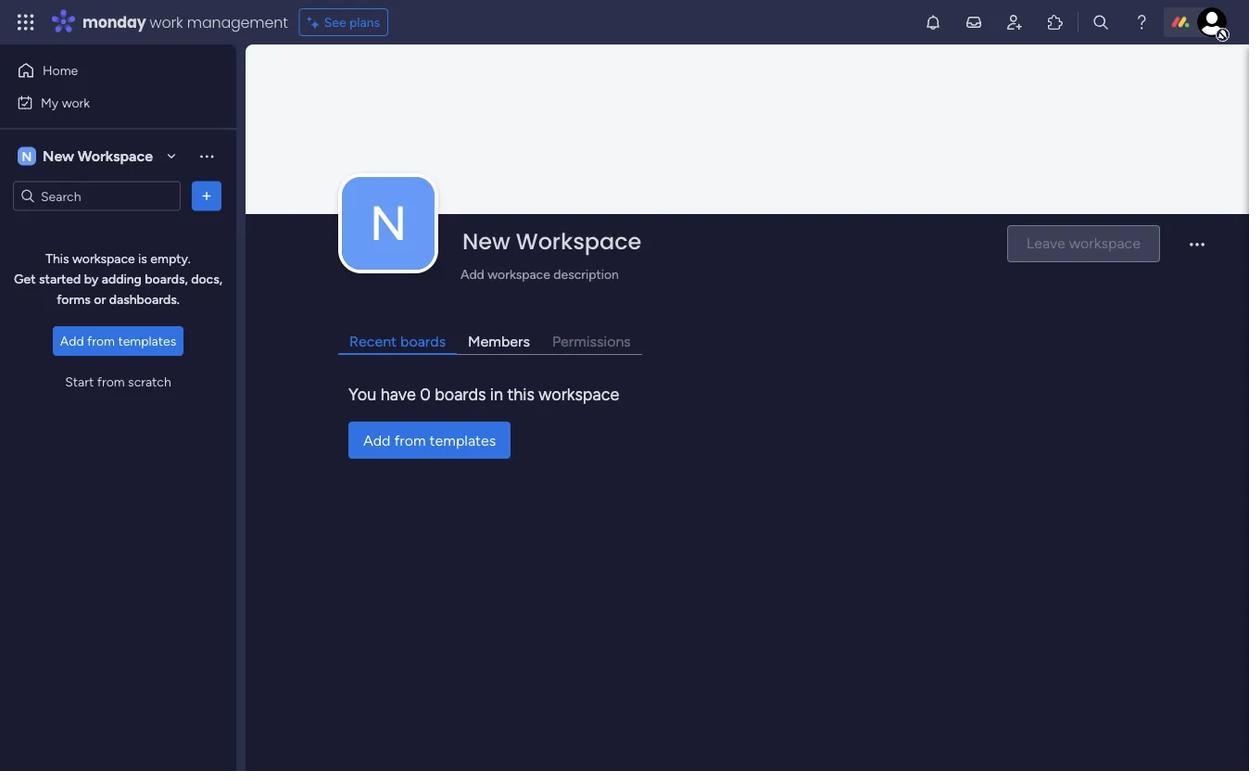 Task type: locate. For each thing, give the bounding box(es) containing it.
0 vertical spatial templates
[[118, 333, 176, 349]]

0 horizontal spatial templates
[[118, 333, 176, 349]]

boards right recent
[[400, 332, 446, 350]]

new workspace up add workspace description on the left
[[463, 226, 642, 257]]

templates down you have 0 boards in this workspace at left
[[430, 432, 496, 449]]

started
[[39, 271, 81, 287]]

monday
[[82, 12, 146, 32]]

templates for the leftmost add from templates button
[[118, 333, 176, 349]]

new right workspace icon
[[43, 147, 74, 165]]

empty.
[[150, 251, 191, 267]]

0 vertical spatial from
[[87, 333, 115, 349]]

1 horizontal spatial new
[[463, 226, 510, 257]]

boards,
[[145, 271, 188, 287]]

1 vertical spatial add from templates
[[363, 432, 496, 449]]

add from templates button down '0'
[[349, 422, 511, 459]]

from down have
[[394, 432, 426, 449]]

1 vertical spatial templates
[[430, 432, 496, 449]]

n for workspace image
[[370, 194, 407, 252]]

by
[[84, 271, 98, 287]]

new up add workspace description on the left
[[463, 226, 510, 257]]

n inside workspace image
[[370, 194, 407, 252]]

recent
[[349, 332, 397, 350]]

apps image
[[1047, 13, 1065, 32]]

2 vertical spatial from
[[394, 432, 426, 449]]

my work
[[41, 95, 90, 110]]

my work button
[[11, 88, 199, 117]]

workspace
[[78, 147, 153, 165], [516, 226, 642, 257]]

add
[[461, 266, 485, 282], [60, 333, 84, 349], [363, 432, 391, 449]]

help image
[[1133, 13, 1151, 32]]

workspace up description
[[516, 226, 642, 257]]

add for the leftmost add from templates button
[[60, 333, 84, 349]]

management
[[187, 12, 288, 32]]

new workspace up search in workspace field
[[43, 147, 153, 165]]

work right monday
[[150, 12, 183, 32]]

0 horizontal spatial add from templates
[[60, 333, 176, 349]]

templates
[[118, 333, 176, 349], [430, 432, 496, 449]]

1 horizontal spatial workspace
[[516, 226, 642, 257]]

add from templates button up start from scratch button
[[53, 326, 184, 356]]

workspace up search in workspace field
[[78, 147, 153, 165]]

0 horizontal spatial new workspace
[[43, 147, 153, 165]]

0 vertical spatial workspace
[[78, 147, 153, 165]]

new
[[43, 147, 74, 165], [463, 226, 510, 257]]

home
[[43, 63, 78, 78]]

or
[[94, 292, 106, 307]]

1 vertical spatial add from templates button
[[349, 422, 511, 459]]

new workspace
[[43, 147, 153, 165], [463, 226, 642, 257]]

1 vertical spatial workspace
[[516, 226, 642, 257]]

0 vertical spatial new workspace
[[43, 147, 153, 165]]

inbox image
[[965, 13, 984, 32]]

workspace image
[[18, 146, 36, 166]]

from right the start
[[97, 374, 125, 390]]

add workspace description
[[461, 266, 619, 282]]

work right my
[[62, 95, 90, 110]]

add from templates for the leftmost add from templates button
[[60, 333, 176, 349]]

add from templates button
[[53, 326, 184, 356], [349, 422, 511, 459]]

in
[[490, 384, 503, 404]]

Search in workspace field
[[39, 185, 155, 207]]

from down or on the top left of page
[[87, 333, 115, 349]]

0 horizontal spatial new
[[43, 147, 74, 165]]

work inside button
[[62, 95, 90, 110]]

templates up scratch
[[118, 333, 176, 349]]

n button
[[342, 177, 435, 270]]

0 horizontal spatial add
[[60, 333, 84, 349]]

1 horizontal spatial n
[[370, 194, 407, 252]]

1 horizontal spatial work
[[150, 12, 183, 32]]

options image
[[197, 187, 216, 205]]

n for workspace icon
[[22, 148, 32, 164]]

n
[[22, 148, 32, 164], [370, 194, 407, 252]]

1 horizontal spatial add from templates
[[363, 432, 496, 449]]

n inside workspace icon
[[22, 148, 32, 164]]

add up the start
[[60, 333, 84, 349]]

1 horizontal spatial add
[[363, 432, 391, 449]]

0 horizontal spatial work
[[62, 95, 90, 110]]

start from scratch button
[[58, 367, 179, 397]]

work
[[150, 12, 183, 32], [62, 95, 90, 110]]

boards
[[400, 332, 446, 350], [435, 384, 486, 404]]

0 vertical spatial new
[[43, 147, 74, 165]]

workspace left description
[[488, 266, 550, 282]]

0 horizontal spatial n
[[22, 148, 32, 164]]

1 vertical spatial add
[[60, 333, 84, 349]]

add from templates
[[60, 333, 176, 349], [363, 432, 496, 449]]

start from scratch
[[65, 374, 171, 390]]

1 vertical spatial n
[[370, 194, 407, 252]]

0 vertical spatial n
[[22, 148, 32, 164]]

workspace up by
[[72, 251, 135, 267]]

workspace inside this workspace is empty. get started by adding boards, docs, forms or dashboards.
[[72, 251, 135, 267]]

1 vertical spatial boards
[[435, 384, 486, 404]]

recent boards
[[349, 332, 446, 350]]

add up members in the left top of the page
[[461, 266, 485, 282]]

home button
[[11, 56, 199, 85]]

see
[[324, 14, 346, 30]]

from
[[87, 333, 115, 349], [97, 374, 125, 390], [394, 432, 426, 449]]

add from templates up start from scratch button
[[60, 333, 176, 349]]

add down you
[[363, 432, 391, 449]]

0 vertical spatial add from templates
[[60, 333, 176, 349]]

add from templates down '0'
[[363, 432, 496, 449]]

0 vertical spatial work
[[150, 12, 183, 32]]

2 horizontal spatial add
[[461, 266, 485, 282]]

1 horizontal spatial templates
[[430, 432, 496, 449]]

1 vertical spatial new
[[463, 226, 510, 257]]

v2 ellipsis image
[[1190, 243, 1205, 258]]

0 vertical spatial add from templates button
[[53, 326, 184, 356]]

1 vertical spatial new workspace
[[463, 226, 642, 257]]

workspace
[[72, 251, 135, 267], [488, 266, 550, 282], [539, 384, 619, 404]]

templates for rightmost add from templates button
[[430, 432, 496, 449]]

get
[[14, 271, 36, 287]]

2 vertical spatial add
[[363, 432, 391, 449]]

1 vertical spatial work
[[62, 95, 90, 110]]

1 vertical spatial from
[[97, 374, 125, 390]]

workspace options image
[[197, 147, 216, 165]]

boards right '0'
[[435, 384, 486, 404]]

docs,
[[191, 271, 222, 287]]

1 horizontal spatial new workspace
[[463, 226, 642, 257]]



Task type: describe. For each thing, give the bounding box(es) containing it.
is
[[138, 251, 147, 267]]

see plans button
[[299, 8, 389, 36]]

work for my
[[62, 95, 90, 110]]

have
[[381, 384, 416, 404]]

1 horizontal spatial add from templates button
[[349, 422, 511, 459]]

0 vertical spatial boards
[[400, 332, 446, 350]]

forms
[[57, 292, 91, 307]]

start
[[65, 374, 94, 390]]

add for rightmost add from templates button
[[363, 432, 391, 449]]

plans
[[349, 14, 380, 30]]

workspace image
[[342, 177, 435, 270]]

0 horizontal spatial add from templates button
[[53, 326, 184, 356]]

search everything image
[[1092, 13, 1111, 32]]

workspace down the permissions
[[539, 384, 619, 404]]

notifications image
[[924, 13, 943, 32]]

workspace for add
[[488, 266, 550, 282]]

monday work management
[[82, 12, 288, 32]]

0
[[420, 384, 431, 404]]

0 vertical spatial add
[[461, 266, 485, 282]]

my
[[41, 95, 59, 110]]

scratch
[[128, 374, 171, 390]]

add from templates for rightmost add from templates button
[[363, 432, 496, 449]]

New Workspace field
[[458, 226, 992, 257]]

members
[[468, 332, 530, 350]]

this
[[46, 251, 69, 267]]

see plans
[[324, 14, 380, 30]]

this workspace is empty. get started by adding boards, docs, forms or dashboards.
[[14, 251, 222, 307]]

0 horizontal spatial workspace
[[78, 147, 153, 165]]

new workspace inside the workspace selection element
[[43, 147, 153, 165]]

you have 0 boards in this workspace
[[349, 384, 619, 404]]

gary orlando image
[[1198, 7, 1227, 37]]

invite members image
[[1006, 13, 1024, 32]]

dashboards.
[[109, 292, 180, 307]]

description
[[554, 266, 619, 282]]

select product image
[[17, 13, 35, 32]]

workspace for this
[[72, 251, 135, 267]]

adding
[[102, 271, 142, 287]]

workspace selection element
[[18, 145, 156, 167]]

you
[[349, 384, 377, 404]]

from inside button
[[97, 374, 125, 390]]

this
[[507, 384, 535, 404]]

permissions
[[552, 332, 631, 350]]

work for monday
[[150, 12, 183, 32]]

new inside the workspace selection element
[[43, 147, 74, 165]]



Task type: vqa. For each thing, say whether or not it's contained in the screenshot.
break
no



